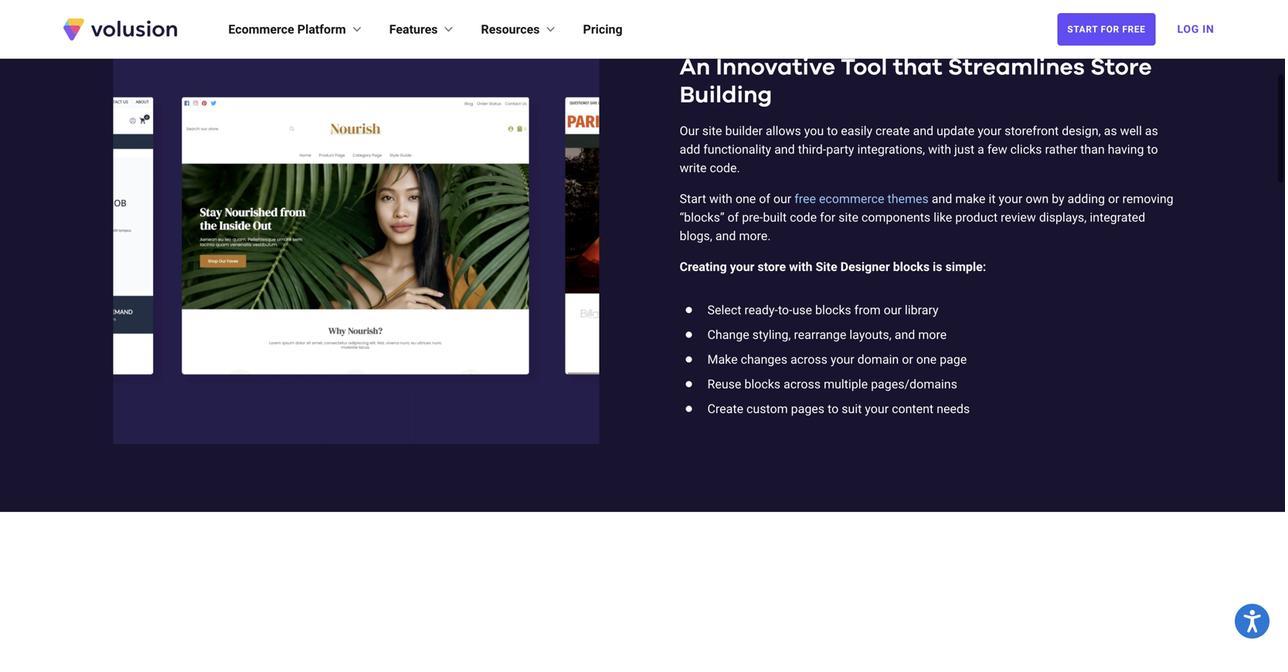 Task type: describe. For each thing, give the bounding box(es) containing it.
select
[[707, 303, 741, 318]]

having
[[1108, 142, 1144, 157]]

and make it your own by adding or removing "blocks" of pre-built code for site components like product review displays, integrated blogs, and more.
[[680, 192, 1174, 243]]

in
[[1202, 23, 1214, 36]]

pages
[[791, 402, 825, 417]]

pages/domains
[[871, 377, 957, 392]]

to-
[[778, 303, 792, 318]]

features
[[389, 22, 438, 37]]

or inside and make it your own by adding or removing "blocks" of pre-built code for site components like product review displays, integrated blogs, and more.
[[1108, 192, 1119, 206]]

it
[[989, 192, 996, 206]]

across for your
[[790, 352, 828, 367]]

use
[[792, 303, 812, 318]]

page
[[940, 352, 967, 367]]

own
[[1026, 192, 1049, 206]]

built
[[763, 210, 787, 225]]

than
[[1080, 142, 1105, 157]]

ready-
[[744, 303, 778, 318]]

streamlines
[[948, 56, 1085, 79]]

create custom pages to suit your content needs
[[707, 402, 970, 417]]

change
[[707, 328, 749, 342]]

start for free link
[[1057, 13, 1156, 46]]

create
[[876, 124, 910, 138]]

suit
[[842, 402, 862, 417]]

rather
[[1045, 142, 1077, 157]]

well
[[1120, 124, 1142, 138]]

builder
[[725, 124, 763, 138]]

our site builder allows you to easily create and update your storefront design, as well as add functionality and third-party integrations, with just a few clicks rather than having to write code.
[[680, 124, 1158, 175]]

site
[[816, 260, 837, 274]]

pricing link
[[583, 20, 623, 39]]

integrations,
[[857, 142, 925, 157]]

of inside and make it your own by adding or removing "blocks" of pre-built code for site components like product review displays, integrated blogs, and more.
[[728, 210, 739, 225]]

layouts,
[[849, 328, 892, 342]]

ecommerce
[[819, 192, 884, 206]]

code.
[[710, 161, 740, 175]]

log in
[[1177, 23, 1214, 36]]

your up the multiple
[[831, 352, 854, 367]]

your inside and make it your own by adding or removing "blocks" of pre-built code for site components like product review displays, integrated blogs, and more.
[[999, 192, 1022, 206]]

across for multiple
[[784, 377, 821, 392]]

and left more.
[[715, 229, 736, 243]]

functionality
[[703, 142, 771, 157]]

ecommerce platform button
[[228, 20, 365, 39]]

party
[[826, 142, 854, 157]]

innovative
[[716, 56, 835, 79]]

a
[[978, 142, 984, 157]]

add
[[680, 142, 700, 157]]

changes
[[741, 352, 787, 367]]

for
[[1101, 24, 1120, 35]]

your right the suit
[[865, 402, 889, 417]]

an innovative tool that streamlines store building
[[680, 56, 1152, 107]]

design,
[[1062, 124, 1101, 138]]

update
[[937, 124, 975, 138]]

tool
[[841, 56, 887, 79]]

your left store
[[730, 260, 754, 274]]

themes
[[887, 192, 929, 206]]

our
[[680, 124, 699, 138]]

write
[[680, 161, 707, 175]]

store
[[1090, 56, 1152, 79]]

free
[[794, 192, 816, 206]]

ecommerce
[[228, 22, 294, 37]]

resources
[[481, 22, 540, 37]]

"blocks"
[[680, 210, 725, 225]]

change styling, rearrange layouts, and more
[[707, 328, 947, 342]]

easily
[[841, 124, 872, 138]]

log
[[1177, 23, 1199, 36]]

rearrange
[[794, 328, 846, 342]]

make
[[955, 192, 986, 206]]

create
[[707, 402, 743, 417]]

1 horizontal spatial of
[[759, 192, 770, 206]]

you
[[804, 124, 824, 138]]

building
[[680, 84, 772, 107]]

blogs,
[[680, 229, 712, 243]]

multiple
[[824, 377, 868, 392]]

0 vertical spatial blocks
[[893, 260, 930, 274]]



Task type: vqa. For each thing, say whether or not it's contained in the screenshot.
the top our
yes



Task type: locate. For each thing, give the bounding box(es) containing it.
blocks up the change styling, rearrange layouts, and more
[[815, 303, 851, 318]]

allows
[[766, 124, 801, 138]]

your up few
[[978, 124, 1001, 138]]

site down ecommerce
[[838, 210, 858, 225]]

store
[[758, 260, 786, 274]]

1 horizontal spatial with
[[789, 260, 813, 274]]

or up integrated
[[1108, 192, 1119, 206]]

your right it
[[999, 192, 1022, 206]]

site inside our site builder allows you to easily create and update your storefront design, as well as add functionality and third-party integrations, with just a few clicks rather than having to write code.
[[702, 124, 722, 138]]

1 vertical spatial of
[[728, 210, 739, 225]]

0 horizontal spatial or
[[902, 352, 913, 367]]

simple:
[[945, 260, 986, 274]]

0 horizontal spatial site
[[702, 124, 722, 138]]

1 vertical spatial to
[[1147, 142, 1158, 157]]

2 as from the left
[[1145, 124, 1158, 138]]

blocks
[[893, 260, 930, 274], [815, 303, 851, 318], [744, 377, 780, 392]]

make changes across your domain or one page
[[707, 352, 967, 367]]

to left the suit
[[828, 402, 839, 417]]

platform
[[297, 22, 346, 37]]

and left more
[[895, 328, 915, 342]]

of
[[759, 192, 770, 206], [728, 210, 739, 225]]

1 vertical spatial with
[[709, 192, 732, 206]]

to right you
[[827, 124, 838, 138]]

1 horizontal spatial one
[[916, 352, 937, 367]]

pre-
[[742, 210, 763, 225]]

select ready-to-use blocks from our library
[[707, 303, 939, 318]]

as right well
[[1145, 124, 1158, 138]]

1 vertical spatial site
[[838, 210, 858, 225]]

domain
[[857, 352, 899, 367]]

one up pre-
[[736, 192, 756, 206]]

1 vertical spatial blocks
[[815, 303, 851, 318]]

creating
[[680, 260, 727, 274]]

reuse blocks across multiple pages/domains
[[707, 377, 957, 392]]

across
[[790, 352, 828, 367], [784, 377, 821, 392]]

just
[[954, 142, 974, 157]]

our
[[773, 192, 791, 206], [884, 303, 902, 318]]

library
[[905, 303, 939, 318]]

few
[[987, 142, 1007, 157]]

0 vertical spatial across
[[790, 352, 828, 367]]

with
[[928, 142, 951, 157], [709, 192, 732, 206], [789, 260, 813, 274]]

is
[[933, 260, 942, 274]]

creating your store with site designer blocks is simple:
[[680, 260, 986, 274]]

to
[[827, 124, 838, 138], [1147, 142, 1158, 157], [828, 402, 839, 417]]

more.
[[739, 229, 771, 243]]

one down more
[[916, 352, 937, 367]]

an
[[680, 56, 710, 79]]

0 vertical spatial of
[[759, 192, 770, 206]]

to right having
[[1147, 142, 1158, 157]]

start for free
[[1067, 24, 1146, 35]]

with down 'update'
[[928, 142, 951, 157]]

2 vertical spatial blocks
[[744, 377, 780, 392]]

log in link
[[1168, 12, 1224, 46]]

clicks
[[1010, 142, 1042, 157]]

like
[[934, 210, 952, 225]]

start
[[1067, 24, 1098, 35]]

start with one of our free ecommerce themes
[[680, 192, 929, 206]]

blocks left is
[[893, 260, 930, 274]]

site inside and make it your own by adding or removing "blocks" of pre-built code for site components like product review displays, integrated blogs, and more.
[[838, 210, 858, 225]]

that
[[893, 56, 942, 79]]

with left site
[[789, 260, 813, 274]]

content
[[892, 402, 934, 417]]

0 horizontal spatial with
[[709, 192, 732, 206]]

blocks down changes
[[744, 377, 780, 392]]

0 horizontal spatial our
[[773, 192, 791, 206]]

make
[[707, 352, 738, 367]]

features button
[[389, 20, 456, 39]]

ecommerce platform
[[228, 22, 346, 37]]

of up built
[[759, 192, 770, 206]]

reuse
[[707, 377, 741, 392]]

code
[[790, 210, 817, 225]]

and right create
[[913, 124, 933, 138]]

1 vertical spatial across
[[784, 377, 821, 392]]

1 vertical spatial or
[[902, 352, 913, 367]]

as left well
[[1104, 124, 1117, 138]]

site
[[702, 124, 722, 138], [838, 210, 858, 225]]

displays,
[[1039, 210, 1087, 225]]

our up built
[[773, 192, 791, 206]]

review
[[1001, 210, 1036, 225]]

1 horizontal spatial as
[[1145, 124, 1158, 138]]

2 vertical spatial with
[[789, 260, 813, 274]]

1 horizontal spatial site
[[838, 210, 858, 225]]

0 horizontal spatial one
[[736, 192, 756, 206]]

across down rearrange
[[790, 352, 828, 367]]

0 vertical spatial with
[[928, 142, 951, 157]]

0 horizontal spatial blocks
[[744, 377, 780, 392]]

from
[[854, 303, 881, 318]]

0 horizontal spatial as
[[1104, 124, 1117, 138]]

1 vertical spatial our
[[884, 303, 902, 318]]

with inside our site builder allows you to easily create and update your storefront design, as well as add functionality and third-party integrations, with just a few clicks rather than having to write code.
[[928, 142, 951, 157]]

designer
[[840, 260, 890, 274]]

or up pages/domains
[[902, 352, 913, 367]]

more
[[918, 328, 947, 342]]

1 vertical spatial one
[[916, 352, 937, 367]]

by
[[1052, 192, 1065, 206]]

0 vertical spatial our
[[773, 192, 791, 206]]

for
[[820, 210, 835, 225]]

styling,
[[752, 328, 791, 342]]

resources button
[[481, 20, 558, 39]]

and down allows
[[774, 142, 795, 157]]

open accessibe: accessibility options, statement and help image
[[1244, 610, 1261, 633]]

of left pre-
[[728, 210, 739, 225]]

custom
[[746, 402, 788, 417]]

storefront
[[1005, 124, 1059, 138]]

0 vertical spatial one
[[736, 192, 756, 206]]

2 vertical spatial to
[[828, 402, 839, 417]]

start
[[680, 192, 706, 206]]

as
[[1104, 124, 1117, 138], [1145, 124, 1158, 138]]

free ecommerce themes link
[[794, 192, 929, 206]]

with up "blocks"
[[709, 192, 732, 206]]

your
[[978, 124, 1001, 138], [999, 192, 1022, 206], [730, 260, 754, 274], [831, 352, 854, 367], [865, 402, 889, 417]]

0 vertical spatial site
[[702, 124, 722, 138]]

site right our at the right of the page
[[702, 124, 722, 138]]

components
[[862, 210, 930, 225]]

0 horizontal spatial of
[[728, 210, 739, 225]]

1 horizontal spatial our
[[884, 303, 902, 318]]

third-
[[798, 142, 826, 157]]

1 horizontal spatial blocks
[[815, 303, 851, 318]]

2 horizontal spatial blocks
[[893, 260, 930, 274]]

1 horizontal spatial or
[[1108, 192, 1119, 206]]

needs
[[937, 402, 970, 417]]

adding
[[1068, 192, 1105, 206]]

removing
[[1122, 192, 1174, 206]]

your inside our site builder allows you to easily create and update your storefront design, as well as add functionality and third-party integrations, with just a few clicks rather than having to write code.
[[978, 124, 1001, 138]]

pricing
[[583, 22, 623, 37]]

or
[[1108, 192, 1119, 206], [902, 352, 913, 367]]

and up like
[[932, 192, 952, 206]]

2 horizontal spatial with
[[928, 142, 951, 157]]

our right the from
[[884, 303, 902, 318]]

0 vertical spatial to
[[827, 124, 838, 138]]

product
[[955, 210, 998, 225]]

free
[[1122, 24, 1146, 35]]

across up pages
[[784, 377, 821, 392]]

1 as from the left
[[1104, 124, 1117, 138]]

one
[[736, 192, 756, 206], [916, 352, 937, 367]]

0 vertical spatial or
[[1108, 192, 1119, 206]]



